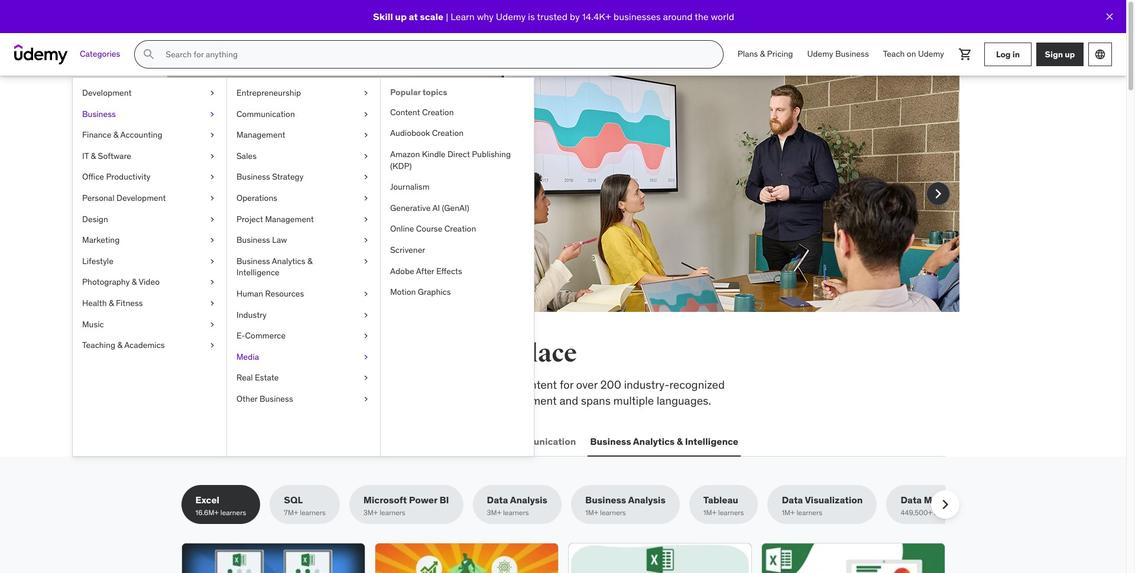 Task type: describe. For each thing, give the bounding box(es) containing it.
lifestyle
[[82, 256, 113, 267]]

industry
[[237, 310, 267, 320]]

xsmall image for other business
[[361, 394, 371, 405]]

xsmall image for e-commerce
[[361, 331, 371, 342]]

generative ai  (genai) link
[[381, 198, 534, 219]]

up for skill
[[395, 11, 407, 22]]

udemy business
[[807, 49, 869, 59]]

catalog
[[271, 394, 308, 408]]

1m+ for data visualization
[[782, 509, 795, 518]]

amazon
[[390, 149, 420, 160]]

commerce
[[245, 331, 286, 341]]

request
[[231, 229, 268, 240]]

xsmall image for media
[[361, 352, 371, 363]]

1m+ inside tableau 1m+ learners
[[704, 509, 717, 518]]

xsmall image for management
[[361, 130, 371, 141]]

audiobook creation link
[[381, 123, 534, 144]]

sales link
[[227, 146, 380, 167]]

business strategy link
[[227, 167, 380, 188]]

& for pricing
[[760, 49, 765, 59]]

sign
[[1045, 49, 1063, 59]]

xsmall image for design
[[208, 214, 217, 225]]

udemy right pricing
[[807, 49, 833, 59]]

and
[[560, 394, 578, 408]]

xsmall image for finance & accounting
[[208, 130, 217, 141]]

it
[[82, 151, 89, 161]]

request a demo link
[[224, 221, 311, 249]]

business analytics & intelligence for business analytics & intelligence link
[[237, 256, 313, 278]]

learners inside microsoft power bi 3m+ learners
[[380, 509, 405, 518]]

data analysis 3m+ learners
[[487, 494, 548, 518]]

plans
[[738, 49, 758, 59]]

& for software
[[91, 151, 96, 161]]

direct
[[448, 149, 470, 160]]

skill up at scale | learn why udemy is trusted by 14.4k+ businesses around the world
[[373, 11, 734, 22]]

xsmall image for sales
[[361, 151, 371, 162]]

to inside covering critical workplace skills to technical topics, including prep content for over 200 industry-recognized certifications, our catalog supports well-rounded professional development and spans multiple languages.
[[347, 378, 357, 392]]

xsmall image for entrepreneurship
[[361, 88, 371, 99]]

fitness
[[116, 298, 143, 309]]

audiobook creation
[[390, 128, 464, 139]]

xsmall image for teaching & academics
[[208, 340, 217, 352]]

leadership
[[367, 436, 417, 447]]

by
[[570, 11, 580, 22]]

creation inside 'link'
[[445, 224, 476, 234]]

need
[[379, 339, 436, 369]]

xsmall image for business strategy
[[361, 172, 371, 183]]

& inside business analytics & intelligence
[[307, 256, 313, 267]]

accounting
[[120, 130, 162, 140]]

motion graphics
[[390, 287, 451, 298]]

see
[[224, 180, 243, 195]]

place
[[515, 339, 577, 369]]

submit search image
[[142, 47, 156, 61]]

data for data analysis
[[487, 494, 508, 506]]

0 horizontal spatial the
[[221, 339, 258, 369]]

office productivity
[[82, 172, 150, 182]]

office
[[82, 172, 104, 182]]

modeling
[[924, 494, 966, 506]]

web development button
[[181, 428, 269, 456]]

motion graphics link
[[381, 282, 534, 303]]

xsmall image for business
[[208, 109, 217, 120]]

pricing
[[767, 49, 793, 59]]

critical
[[229, 378, 263, 392]]

leadership button
[[364, 428, 419, 456]]

xsmall image for music
[[208, 319, 217, 331]]

web
[[184, 436, 204, 447]]

business inside 'business analysis 1m+ learners'
[[585, 494, 626, 506]]

analytics for business analytics & intelligence button
[[633, 436, 675, 447]]

build
[[224, 127, 276, 152]]

development for web
[[206, 436, 266, 447]]

learn
[[430, 180, 455, 195]]

log in link
[[985, 43, 1032, 66]]

log
[[996, 49, 1011, 59]]

operations link
[[227, 188, 380, 209]]

law
[[272, 235, 287, 245]]

carousel element
[[167, 76, 959, 341]]

learn
[[451, 11, 475, 22]]

scrivener
[[390, 245, 425, 255]]

next image
[[936, 496, 955, 515]]

xsmall image for it & software
[[208, 151, 217, 162]]

0 vertical spatial skills
[[263, 339, 327, 369]]

xsmall image for real estate
[[361, 373, 371, 384]]

for-
[[340, 127, 374, 152]]

analysis for data analysis
[[510, 494, 548, 506]]

business law
[[237, 235, 287, 245]]

(kdp)
[[390, 161, 412, 171]]

& for video
[[132, 277, 137, 288]]

request a demo
[[231, 229, 304, 240]]

technical
[[360, 378, 406, 392]]

microsoft
[[364, 494, 407, 506]]

why for anything
[[246, 180, 266, 195]]

productivity
[[106, 172, 150, 182]]

teach on udemy link
[[876, 40, 951, 69]]

is
[[528, 11, 535, 22]]

creation for content creation
[[422, 107, 454, 118]]

you
[[332, 339, 374, 369]]

amazon kindle direct publishing (kdp)
[[390, 149, 511, 171]]

200
[[600, 378, 621, 392]]

finance
[[82, 130, 111, 140]]

one
[[468, 339, 510, 369]]

academics
[[124, 340, 165, 351]]

business inside business analytics & intelligence
[[237, 256, 270, 267]]

teach on udemy
[[883, 49, 944, 59]]

project
[[237, 214, 263, 224]]

learners inside the data visualization 1m+ learners
[[797, 509, 823, 518]]

& for fitness
[[109, 298, 114, 309]]

& for accounting
[[113, 130, 119, 140]]

intelligence for business analytics & intelligence link
[[237, 267, 280, 278]]

workplace
[[265, 378, 317, 392]]

skills inside covering critical workplace skills to technical topics, including prep content for over 200 industry-recognized certifications, our catalog supports well-rounded professional development and spans multiple languages.
[[320, 378, 345, 392]]

other
[[237, 394, 258, 404]]

finance & accounting
[[82, 130, 162, 140]]

teaching & academics link
[[73, 335, 226, 356]]

human
[[237, 289, 263, 299]]

visualization
[[805, 494, 863, 506]]

udemy right on
[[918, 49, 944, 59]]

trusted
[[537, 11, 568, 22]]

why for scale
[[477, 11, 494, 22]]

xsmall image for project management
[[361, 214, 371, 225]]

topics,
[[408, 378, 441, 392]]

xsmall image for business analytics & intelligence
[[361, 256, 371, 267]]

close image
[[1104, 11, 1116, 22]]

prep
[[493, 378, 516, 392]]

publishing
[[472, 149, 511, 160]]

on
[[907, 49, 916, 59]]

14.4k+
[[582, 11, 611, 22]]

development for personal
[[116, 193, 166, 203]]

log in
[[996, 49, 1020, 59]]

& inside button
[[677, 436, 683, 447]]

udemy inside "build ready-for- anything teams see why leading organizations choose to learn with udemy business."
[[248, 196, 283, 210]]

data for data modeling
[[901, 494, 922, 506]]

media element
[[380, 78, 534, 456]]

photography & video
[[82, 277, 160, 288]]

music
[[82, 319, 104, 330]]

teaching & academics
[[82, 340, 165, 351]]

business analytics & intelligence for business analytics & intelligence button
[[590, 436, 739, 447]]

sql
[[284, 494, 303, 506]]

organizations
[[308, 180, 376, 195]]

topics
[[423, 87, 447, 98]]

microsoft power bi 3m+ learners
[[364, 494, 449, 518]]

popular
[[390, 87, 421, 98]]



Task type: vqa. For each thing, say whether or not it's contained in the screenshot.
xsmall icon in Real Estate "link"
yes



Task type: locate. For each thing, give the bounding box(es) containing it.
1 horizontal spatial to
[[417, 180, 427, 195]]

3 1m+ from the left
[[782, 509, 795, 518]]

xsmall image inside industry link
[[361, 310, 371, 321]]

2 3m+ from the left
[[487, 509, 501, 518]]

0 horizontal spatial 1m+
[[585, 509, 599, 518]]

3m+ inside microsoft power bi 3m+ learners
[[364, 509, 378, 518]]

1 vertical spatial skills
[[320, 378, 345, 392]]

creation down "topics"
[[422, 107, 454, 118]]

0 horizontal spatial analysis
[[510, 494, 548, 506]]

up right the sign
[[1065, 49, 1075, 59]]

effects
[[436, 266, 462, 276]]

choose a language image
[[1095, 48, 1106, 60]]

xsmall image for operations
[[361, 193, 371, 204]]

anything
[[224, 151, 308, 176]]

why inside "build ready-for- anything teams see why leading organizations choose to learn with udemy business."
[[246, 180, 266, 195]]

0 horizontal spatial analytics
[[272, 256, 305, 267]]

xsmall image left the sales on the left of the page
[[208, 151, 217, 162]]

development down categories dropdown button
[[82, 88, 132, 98]]

0 vertical spatial in
[[1013, 49, 1020, 59]]

& inside 'link'
[[113, 130, 119, 140]]

industry-
[[624, 378, 669, 392]]

data for data visualization
[[782, 494, 803, 506]]

sign up link
[[1037, 43, 1084, 66]]

xsmall image inside teaching & academics link
[[208, 340, 217, 352]]

power
[[409, 494, 438, 506]]

xsmall image inside the project management link
[[361, 214, 371, 225]]

the
[[695, 11, 709, 22], [221, 339, 258, 369]]

udemy up project management
[[248, 196, 283, 210]]

shopping cart with 0 items image
[[959, 47, 973, 61]]

finance & accounting link
[[73, 125, 226, 146]]

communication down entrepreneurship
[[237, 109, 295, 119]]

xsmall image inside photography & video link
[[208, 277, 217, 289]]

business law link
[[227, 230, 380, 251]]

& right 'teaching'
[[117, 340, 122, 351]]

content creation
[[390, 107, 454, 118]]

choose
[[378, 180, 415, 195]]

amazon kindle direct publishing (kdp) link
[[381, 144, 534, 177]]

management
[[237, 130, 285, 140], [265, 214, 314, 224]]

xsmall image inside 'lifestyle' link
[[208, 256, 217, 267]]

why right learn
[[477, 11, 494, 22]]

3m+ inside data analysis 3m+ learners
[[487, 509, 501, 518]]

udemy image
[[14, 44, 68, 64]]

8 learners from the left
[[934, 509, 960, 518]]

2 horizontal spatial 1m+
[[782, 509, 795, 518]]

0 horizontal spatial communication
[[237, 109, 295, 119]]

project management link
[[227, 209, 380, 230]]

0 vertical spatial development
[[82, 88, 132, 98]]

xsmall image inside business law link
[[361, 235, 371, 246]]

0 horizontal spatial to
[[347, 378, 357, 392]]

it & software link
[[73, 146, 226, 167]]

& down languages.
[[677, 436, 683, 447]]

resources
[[265, 289, 304, 299]]

0 horizontal spatial why
[[246, 180, 266, 195]]

development down office productivity 'link'
[[116, 193, 166, 203]]

creation down generative ai  (genai) "link"
[[445, 224, 476, 234]]

16.6m+
[[195, 509, 219, 518]]

learners inside data modeling 449,500+ learners
[[934, 509, 960, 518]]

intelligence for business analytics & intelligence button
[[685, 436, 739, 447]]

1 horizontal spatial intelligence
[[685, 436, 739, 447]]

7 learners from the left
[[797, 509, 823, 518]]

business analytics & intelligence
[[237, 256, 313, 278], [590, 436, 739, 447]]

entrepreneurship link
[[227, 83, 380, 104]]

creation down content creation link
[[432, 128, 464, 139]]

0 horizontal spatial 3m+
[[364, 509, 378, 518]]

1 vertical spatial in
[[440, 339, 463, 369]]

learners inside sql 7m+ learners
[[300, 509, 326, 518]]

udemy left is
[[496, 11, 526, 22]]

xsmall image for business law
[[361, 235, 371, 246]]

to up supports at the bottom left
[[347, 378, 357, 392]]

3m+
[[364, 509, 378, 518], [487, 509, 501, 518]]

xsmall image inside "real estate" link
[[361, 373, 371, 384]]

1 learners from the left
[[220, 509, 246, 518]]

business analysis 1m+ learners
[[585, 494, 666, 518]]

1 vertical spatial up
[[1065, 49, 1075, 59]]

0 vertical spatial intelligence
[[237, 267, 280, 278]]

1 horizontal spatial business analytics & intelligence
[[590, 436, 739, 447]]

human resources link
[[227, 284, 380, 305]]

xsmall image inside it & software link
[[208, 151, 217, 162]]

xsmall image for communication
[[361, 109, 371, 120]]

1 horizontal spatial 3m+
[[487, 509, 501, 518]]

xsmall image up teams
[[361, 130, 371, 141]]

1 horizontal spatial communication
[[504, 436, 576, 447]]

design link
[[73, 209, 226, 230]]

intelligence inside button
[[685, 436, 739, 447]]

1 vertical spatial the
[[221, 339, 258, 369]]

xsmall image inside operations link
[[361, 193, 371, 204]]

xsmall image inside office productivity 'link'
[[208, 172, 217, 183]]

video
[[139, 277, 160, 288]]

|
[[446, 11, 448, 22]]

xsmall image inside media link
[[361, 352, 371, 363]]

Search for anything text field
[[163, 44, 709, 64]]

certifications,
[[181, 394, 249, 408]]

xsmall image inside health & fitness link
[[208, 298, 217, 310]]

xsmall image
[[208, 88, 217, 99], [361, 109, 371, 120], [208, 130, 217, 141], [361, 130, 371, 141], [208, 151, 217, 162], [361, 193, 371, 204], [208, 214, 217, 225], [361, 235, 371, 246], [361, 256, 371, 267], [361, 289, 371, 300], [208, 319, 217, 331], [361, 331, 371, 342], [361, 352, 371, 363]]

xsmall image inside 'design' link
[[208, 214, 217, 225]]

1 vertical spatial why
[[246, 180, 266, 195]]

the up real
[[221, 339, 258, 369]]

it & software
[[82, 151, 131, 161]]

2 vertical spatial creation
[[445, 224, 476, 234]]

0 horizontal spatial intelligence
[[237, 267, 280, 278]]

strategy
[[272, 172, 304, 182]]

7m+
[[284, 509, 298, 518]]

xsmall image for development
[[208, 88, 217, 99]]

bi
[[440, 494, 449, 506]]

xsmall image left e-
[[208, 319, 217, 331]]

0 vertical spatial management
[[237, 130, 285, 140]]

1 vertical spatial communication
[[504, 436, 576, 447]]

to inside "build ready-for- anything teams see why leading organizations choose to learn with udemy business."
[[417, 180, 427, 195]]

xsmall image for health & fitness
[[208, 298, 217, 310]]

xsmall image for personal development
[[208, 193, 217, 204]]

in
[[1013, 49, 1020, 59], [440, 339, 463, 369]]

& down business law link
[[307, 256, 313, 267]]

health
[[82, 298, 107, 309]]

data
[[487, 494, 508, 506], [782, 494, 803, 506], [901, 494, 922, 506]]

xsmall image left project
[[208, 214, 217, 225]]

xsmall image left the build
[[208, 130, 217, 141]]

& for academics
[[117, 340, 122, 351]]

data up 449,500+
[[901, 494, 922, 506]]

all the skills you need in one place
[[181, 339, 577, 369]]

human resources
[[237, 289, 304, 299]]

2 data from the left
[[782, 494, 803, 506]]

1m+ for business analysis
[[585, 509, 599, 518]]

2 learners from the left
[[300, 509, 326, 518]]

learners inside excel 16.6m+ learners
[[220, 509, 246, 518]]

0 vertical spatial the
[[695, 11, 709, 22]]

& right finance
[[113, 130, 119, 140]]

xsmall image inside music link
[[208, 319, 217, 331]]

categories
[[80, 49, 120, 59]]

1 horizontal spatial in
[[1013, 49, 1020, 59]]

0 vertical spatial business analytics & intelligence
[[237, 256, 313, 278]]

e-
[[237, 331, 245, 341]]

0 horizontal spatial data
[[487, 494, 508, 506]]

after
[[416, 266, 434, 276]]

xsmall image for industry
[[361, 310, 371, 321]]

analytics down law
[[272, 256, 305, 267]]

skills
[[263, 339, 327, 369], [320, 378, 345, 392]]

& right health
[[109, 298, 114, 309]]

2 horizontal spatial data
[[901, 494, 922, 506]]

udemy
[[496, 11, 526, 22], [807, 49, 833, 59], [918, 49, 944, 59], [248, 196, 283, 210]]

2 1m+ from the left
[[704, 509, 717, 518]]

skills up supports at the bottom left
[[320, 378, 345, 392]]

0 vertical spatial up
[[395, 11, 407, 22]]

xsmall image left scrivener
[[361, 235, 371, 246]]

supports
[[311, 394, 355, 408]]

1 horizontal spatial up
[[1065, 49, 1075, 59]]

up inside 'sign up' link
[[1065, 49, 1075, 59]]

xsmall image left adobe
[[361, 256, 371, 267]]

ready-
[[279, 127, 340, 152]]

business inside button
[[590, 436, 631, 447]]

the left world
[[695, 11, 709, 22]]

xsmall image for human resources
[[361, 289, 371, 300]]

analysis inside data analysis 3m+ learners
[[510, 494, 548, 506]]

in up including
[[440, 339, 463, 369]]

professional
[[427, 394, 489, 408]]

data right bi
[[487, 494, 508, 506]]

xsmall image up technical
[[361, 352, 371, 363]]

xsmall image for lifestyle
[[208, 256, 217, 267]]

management link
[[227, 125, 380, 146]]

analytics inside button
[[633, 436, 675, 447]]

xsmall image up for-
[[361, 109, 371, 120]]

xsmall image inside marketing link
[[208, 235, 217, 246]]

up left at
[[395, 11, 407, 22]]

industry link
[[227, 305, 380, 326]]

xsmall image
[[361, 88, 371, 99], [208, 109, 217, 120], [361, 151, 371, 162], [208, 172, 217, 183], [361, 172, 371, 183], [208, 193, 217, 204], [361, 214, 371, 225], [208, 235, 217, 246], [208, 256, 217, 267], [208, 277, 217, 289], [208, 298, 217, 310], [361, 310, 371, 321], [208, 340, 217, 352], [361, 373, 371, 384], [361, 394, 371, 405]]

development right web
[[206, 436, 266, 447]]

1 vertical spatial to
[[347, 378, 357, 392]]

estate
[[255, 373, 279, 383]]

topic filters element
[[181, 486, 981, 525]]

6 learners from the left
[[718, 509, 744, 518]]

0 horizontal spatial in
[[440, 339, 463, 369]]

covering
[[181, 378, 226, 392]]

photography & video link
[[73, 272, 226, 293]]

xsmall image for photography & video
[[208, 277, 217, 289]]

learners inside tableau 1m+ learners
[[718, 509, 744, 518]]

communication for communication "button"
[[504, 436, 576, 447]]

around
[[663, 11, 693, 22]]

businesses
[[614, 11, 661, 22]]

operations
[[237, 193, 277, 203]]

data left the visualization
[[782, 494, 803, 506]]

xsmall image inside entrepreneurship link
[[361, 88, 371, 99]]

journalism link
[[381, 177, 534, 198]]

1 data from the left
[[487, 494, 508, 506]]

xsmall image left entrepreneurship
[[208, 88, 217, 99]]

1 horizontal spatial the
[[695, 11, 709, 22]]

& right it
[[91, 151, 96, 161]]

teams
[[312, 151, 369, 176]]

sales
[[237, 151, 257, 161]]

data inside data analysis 3m+ learners
[[487, 494, 508, 506]]

business.
[[286, 196, 334, 210]]

management up the sales on the left of the page
[[237, 130, 285, 140]]

xsmall image inside sales link
[[361, 151, 371, 162]]

0 horizontal spatial up
[[395, 11, 407, 22]]

1 horizontal spatial analysis
[[628, 494, 666, 506]]

1 vertical spatial development
[[116, 193, 166, 203]]

1 horizontal spatial data
[[782, 494, 803, 506]]

4 learners from the left
[[503, 509, 529, 518]]

xsmall image inside business analytics & intelligence link
[[361, 256, 371, 267]]

1m+ inside the data visualization 1m+ learners
[[782, 509, 795, 518]]

learners inside 'business analysis 1m+ learners'
[[600, 509, 626, 518]]

intelligence up human on the left bottom
[[237, 267, 280, 278]]

1 horizontal spatial why
[[477, 11, 494, 22]]

data inside data modeling 449,500+ learners
[[901, 494, 922, 506]]

xsmall image inside communication link
[[361, 109, 371, 120]]

in right log at the top right
[[1013, 49, 1020, 59]]

to left the learn
[[417, 180, 427, 195]]

xsmall image inside business link
[[208, 109, 217, 120]]

content
[[518, 378, 557, 392]]

communication button
[[502, 428, 579, 456]]

skills up workplace
[[263, 339, 327, 369]]

0 horizontal spatial business analytics & intelligence
[[237, 256, 313, 278]]

xsmall image for office productivity
[[208, 172, 217, 183]]

1m+ inside 'business analysis 1m+ learners'
[[585, 509, 599, 518]]

& left video
[[132, 277, 137, 288]]

0 vertical spatial communication
[[237, 109, 295, 119]]

media link
[[227, 347, 380, 368]]

management up demo
[[265, 214, 314, 224]]

0 vertical spatial why
[[477, 11, 494, 22]]

1 vertical spatial intelligence
[[685, 436, 739, 447]]

business analytics & intelligence down languages.
[[590, 436, 739, 447]]

1 3m+ from the left
[[364, 509, 378, 518]]

1 analysis from the left
[[510, 494, 548, 506]]

leading
[[269, 180, 305, 195]]

1m+
[[585, 509, 599, 518], [704, 509, 717, 518], [782, 509, 795, 518]]

creation for audiobook creation
[[432, 128, 464, 139]]

xsmall image inside finance & accounting 'link'
[[208, 130, 217, 141]]

business analytics & intelligence inside button
[[590, 436, 739, 447]]

intelligence down languages.
[[685, 436, 739, 447]]

sql 7m+ learners
[[284, 494, 326, 518]]

& right the plans
[[760, 49, 765, 59]]

analytics for business analytics & intelligence link
[[272, 256, 305, 267]]

xsmall image for marketing
[[208, 235, 217, 246]]

xsmall image inside management link
[[361, 130, 371, 141]]

xsmall image left choose
[[361, 193, 371, 204]]

design
[[82, 214, 108, 224]]

why right see
[[246, 180, 266, 195]]

learners inside data analysis 3m+ learners
[[503, 509, 529, 518]]

communication
[[237, 109, 295, 119], [504, 436, 576, 447]]

business analytics & intelligence link
[[227, 251, 380, 284]]

3 data from the left
[[901, 494, 922, 506]]

categories button
[[73, 40, 127, 69]]

1 vertical spatial analytics
[[633, 436, 675, 447]]

up
[[395, 11, 407, 22], [1065, 49, 1075, 59]]

learners
[[220, 509, 246, 518], [300, 509, 326, 518], [380, 509, 405, 518], [503, 509, 529, 518], [600, 509, 626, 518], [718, 509, 744, 518], [797, 509, 823, 518], [934, 509, 960, 518]]

0 vertical spatial creation
[[422, 107, 454, 118]]

over
[[576, 378, 598, 392]]

xsmall image left motion in the bottom of the page
[[361, 289, 371, 300]]

business analytics & intelligence up "human resources"
[[237, 256, 313, 278]]

well-
[[358, 394, 383, 408]]

0 vertical spatial analytics
[[272, 256, 305, 267]]

xsmall image inside development link
[[208, 88, 217, 99]]

communication inside "button"
[[504, 436, 576, 447]]

1 horizontal spatial 1m+
[[704, 509, 717, 518]]

1 1m+ from the left
[[585, 509, 599, 518]]

teach
[[883, 49, 905, 59]]

0 vertical spatial to
[[417, 180, 427, 195]]

1 vertical spatial management
[[265, 214, 314, 224]]

xsmall image inside other business link
[[361, 394, 371, 405]]

next image
[[929, 184, 948, 203]]

photography
[[82, 277, 130, 288]]

development link
[[73, 83, 226, 104]]

1 horizontal spatial analytics
[[633, 436, 675, 447]]

e-commerce link
[[227, 326, 380, 347]]

scrivener link
[[381, 240, 534, 261]]

recognized
[[669, 378, 725, 392]]

2 analysis from the left
[[628, 494, 666, 506]]

project management
[[237, 214, 314, 224]]

entrepreneurship
[[237, 88, 301, 98]]

development inside button
[[206, 436, 266, 447]]

analysis inside 'business analysis 1m+ learners'
[[628, 494, 666, 506]]

xsmall image left need
[[361, 331, 371, 342]]

3 learners from the left
[[380, 509, 405, 518]]

health & fitness
[[82, 298, 143, 309]]

xsmall image inside business strategy link
[[361, 172, 371, 183]]

2 vertical spatial development
[[206, 436, 266, 447]]

covering critical workplace skills to technical topics, including prep content for over 200 industry-recognized certifications, our catalog supports well-rounded professional development and spans multiple languages.
[[181, 378, 725, 408]]

marketing
[[82, 235, 120, 245]]

communication down development
[[504, 436, 576, 447]]

1 vertical spatial business analytics & intelligence
[[590, 436, 739, 447]]

motion
[[390, 287, 416, 298]]

generative ai  (genai)
[[390, 203, 469, 213]]

1 vertical spatial creation
[[432, 128, 464, 139]]

analytics
[[272, 256, 305, 267], [633, 436, 675, 447]]

communication for communication link
[[237, 109, 295, 119]]

up for sign
[[1065, 49, 1075, 59]]

xsmall image inside 'e-commerce' link
[[361, 331, 371, 342]]

5 learners from the left
[[600, 509, 626, 518]]

analysis for business analysis
[[628, 494, 666, 506]]

xsmall image inside human resources link
[[361, 289, 371, 300]]

xsmall image inside personal development link
[[208, 193, 217, 204]]

for
[[560, 378, 574, 392]]

analytics down multiple
[[633, 436, 675, 447]]

data inside the data visualization 1m+ learners
[[782, 494, 803, 506]]



